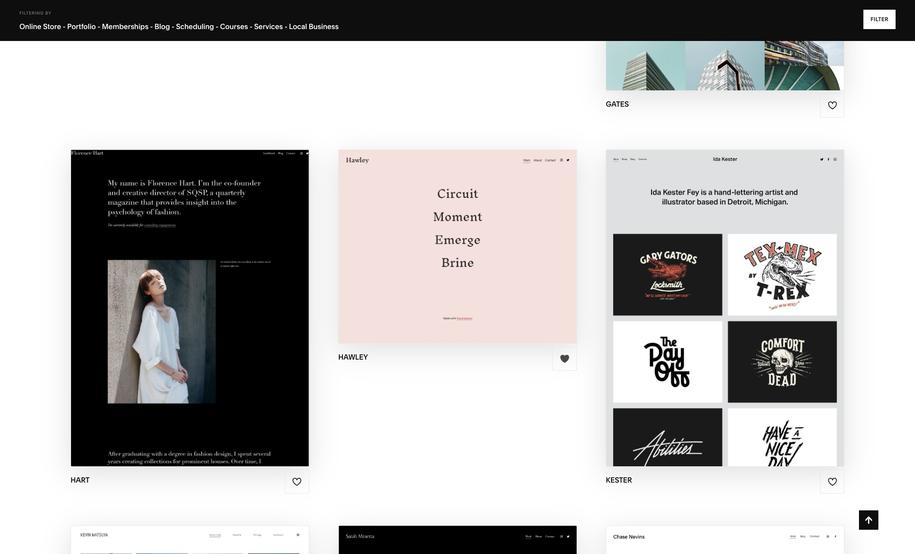 Task type: vqa. For each thing, say whether or not it's contained in the screenshot.
Start with Kester
yes



Task type: describe. For each thing, give the bounding box(es) containing it.
start with hawley button
[[408, 223, 507, 247]]

5 - from the left
[[216, 22, 218, 31]]

with for kester
[[706, 291, 729, 301]]

start with hawley
[[408, 229, 498, 240]]

6 - from the left
[[250, 22, 252, 31]]

preview for preview hart
[[158, 308, 196, 318]]

1 vertical spatial hart
[[198, 308, 222, 318]]

filtering by
[[19, 11, 51, 15]]

2 vertical spatial hart
[[71, 476, 90, 485]]

filter
[[871, 16, 889, 23]]

online store - portfolio - memberships - blog - scheduling - courses - services - local business
[[19, 22, 339, 31]]

hawley image
[[339, 150, 576, 344]]

start with kester
[[678, 291, 763, 301]]

kester inside button
[[731, 291, 763, 301]]

scheduling
[[176, 22, 214, 31]]

preview hart
[[158, 308, 222, 318]]

minetta image
[[339, 526, 576, 555]]

portfolio
[[67, 22, 96, 31]]

3 - from the left
[[150, 22, 153, 31]]

gates image
[[606, 0, 844, 90]]

local
[[289, 22, 307, 31]]

with for hart
[[175, 291, 198, 301]]

hawley inside button
[[461, 229, 498, 240]]

matsuya image
[[71, 526, 309, 555]]

1 vertical spatial kester
[[729, 308, 762, 318]]

preview hawley
[[419, 247, 496, 257]]

2 - from the left
[[97, 22, 100, 31]]

memberships
[[102, 22, 149, 31]]

start with hart
[[147, 291, 224, 301]]

filter button
[[864, 10, 896, 29]]

kester image
[[606, 150, 844, 467]]

1 vertical spatial hawley
[[460, 247, 496, 257]]

preview kester
[[689, 308, 762, 318]]

filtering
[[19, 11, 44, 15]]

2 vertical spatial kester
[[606, 476, 632, 485]]

store
[[43, 22, 61, 31]]



Task type: locate. For each thing, give the bounding box(es) containing it.
kester
[[731, 291, 763, 301], [729, 308, 762, 318], [606, 476, 632, 485]]

1 horizontal spatial preview
[[419, 247, 457, 257]]

start up preview kester
[[678, 291, 704, 301]]

courses
[[220, 22, 248, 31]]

- right courses
[[250, 22, 252, 31]]

0 vertical spatial hawley
[[461, 229, 498, 240]]

preview down the start with hawley
[[419, 247, 457, 257]]

hart
[[200, 291, 224, 301], [198, 308, 222, 318], [71, 476, 90, 485]]

preview down the start with hart
[[158, 308, 196, 318]]

- right portfolio
[[97, 22, 100, 31]]

with for hawley
[[437, 229, 459, 240]]

add hart to your favorites list image
[[292, 477, 302, 487]]

start inside button
[[147, 291, 173, 301]]

start inside start with hawley button
[[408, 229, 435, 240]]

- right blog
[[172, 22, 174, 31]]

start up preview hawley
[[408, 229, 435, 240]]

0 horizontal spatial start
[[147, 291, 173, 301]]

start
[[408, 229, 435, 240], [147, 291, 173, 301], [678, 291, 704, 301]]

back to top image
[[864, 516, 874, 525]]

7 - from the left
[[285, 22, 287, 31]]

start for preview hart
[[147, 291, 173, 301]]

preview for preview kester
[[689, 308, 727, 318]]

0 vertical spatial kester
[[731, 291, 763, 301]]

with up preview kester
[[706, 291, 729, 301]]

online
[[19, 22, 41, 31]]

2 horizontal spatial start
[[678, 291, 704, 301]]

start inside start with kester button
[[678, 291, 704, 301]]

start for preview kester
[[678, 291, 704, 301]]

start for preview hawley
[[408, 229, 435, 240]]

0 vertical spatial hart
[[200, 291, 224, 301]]

business
[[309, 22, 339, 31]]

start with hart button
[[147, 284, 233, 308]]

1 - from the left
[[63, 22, 66, 31]]

start up preview hart
[[147, 291, 173, 301]]

remove hawley from your favorites list image
[[560, 354, 570, 364]]

with up preview hawley
[[437, 229, 459, 240]]

preview down start with kester
[[689, 308, 727, 318]]

start with kester button
[[678, 284, 773, 308]]

preview hart link
[[158, 301, 222, 326]]

preview
[[419, 247, 457, 257], [158, 308, 196, 318], [689, 308, 727, 318]]

nevins image
[[606, 526, 844, 555]]

0 horizontal spatial with
[[175, 291, 198, 301]]

gates
[[606, 100, 629, 108]]

- left courses
[[216, 22, 218, 31]]

- left blog
[[150, 22, 153, 31]]

preview hawley link
[[419, 240, 496, 264]]

preview kester link
[[689, 301, 762, 326]]

services
[[254, 22, 283, 31]]

2 horizontal spatial preview
[[689, 308, 727, 318]]

- right store
[[63, 22, 66, 31]]

by
[[45, 11, 51, 15]]

add gates to your favorites list image
[[827, 101, 837, 110]]

with inside button
[[706, 291, 729, 301]]

- left local
[[285, 22, 287, 31]]

2 vertical spatial hawley
[[338, 353, 368, 362]]

1 horizontal spatial start
[[408, 229, 435, 240]]

with up preview hart
[[175, 291, 198, 301]]

0 horizontal spatial preview
[[158, 308, 196, 318]]

add kester to your favorites list image
[[827, 477, 837, 487]]

2 horizontal spatial with
[[706, 291, 729, 301]]

blog
[[155, 22, 170, 31]]

hart image
[[71, 150, 309, 467]]

hart inside button
[[200, 291, 224, 301]]

with
[[437, 229, 459, 240], [175, 291, 198, 301], [706, 291, 729, 301]]

1 horizontal spatial with
[[437, 229, 459, 240]]

preview for preview hawley
[[419, 247, 457, 257]]

hawley
[[461, 229, 498, 240], [460, 247, 496, 257], [338, 353, 368, 362]]

4 - from the left
[[172, 22, 174, 31]]

-
[[63, 22, 66, 31], [97, 22, 100, 31], [150, 22, 153, 31], [172, 22, 174, 31], [216, 22, 218, 31], [250, 22, 252, 31], [285, 22, 287, 31]]



